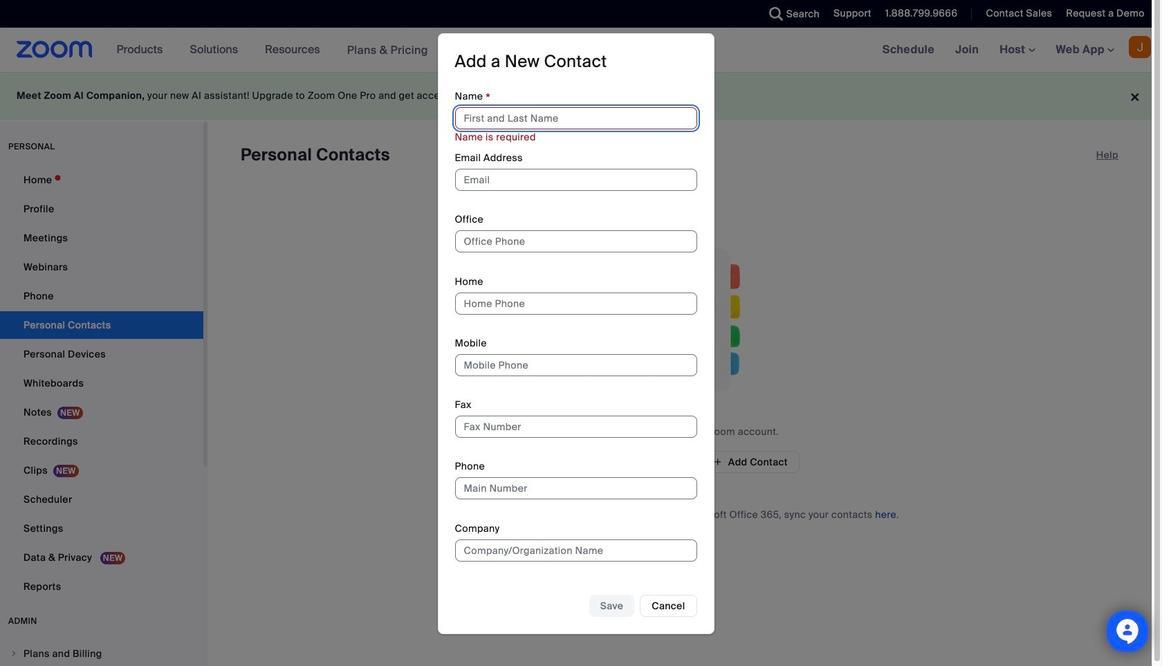 Task type: vqa. For each thing, say whether or not it's contained in the screenshot.
product information navigation
yes



Task type: describe. For each thing, give the bounding box(es) containing it.
add image
[[713, 456, 723, 468]]

zoom logo image
[[17, 41, 92, 58]]

Company/Organization Name text field
[[455, 539, 697, 561]]

meetings navigation
[[872, 28, 1162, 73]]

Main Number text field
[[455, 477, 697, 500]]

product information navigation
[[106, 28, 438, 73]]

Fax Number text field
[[455, 416, 697, 438]]

Office Phone text field
[[455, 231, 697, 253]]

Email text field
[[455, 169, 697, 191]]



Task type: locate. For each thing, give the bounding box(es) containing it.
footer
[[0, 72, 1152, 120]]

banner
[[0, 28, 1162, 73]]

Mobile Phone text field
[[455, 354, 697, 376]]

First and Last Name text field
[[455, 107, 697, 129]]

Home Phone text field
[[455, 292, 697, 314]]

personal menu menu
[[0, 166, 203, 602]]

dialog
[[438, 33, 714, 634]]



